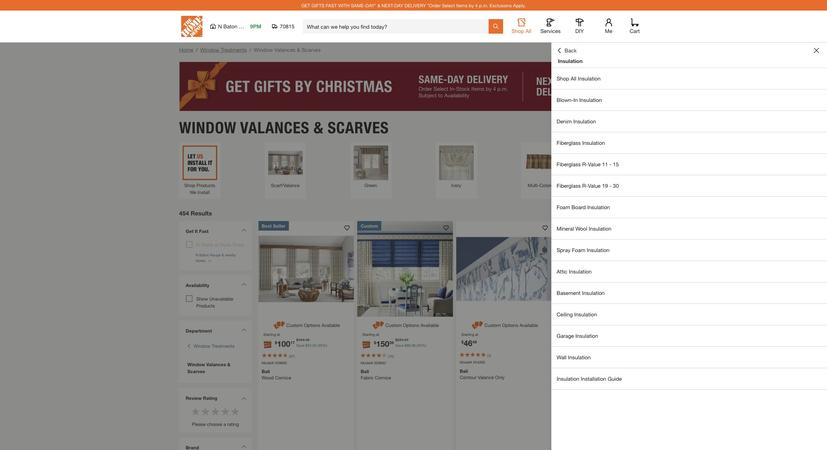 Task type: locate. For each thing, give the bounding box(es) containing it.
insulation right basement
[[582, 290, 605, 296]]

0 horizontal spatial 11
[[586, 341, 595, 351]]

2 r- from the top
[[583, 183, 588, 189]]

2 save from the left
[[396, 343, 404, 348]]

products inside show unavailable products
[[196, 303, 215, 309]]

30 right the 19
[[613, 183, 619, 189]]

insulation down back
[[558, 58, 583, 64]]

more options icon image for 100
[[273, 320, 287, 331]]

model# left 509895
[[262, 361, 274, 365]]

1 vertical spatial valances
[[240, 118, 310, 137]]

0 vertical spatial 11
[[602, 161, 608, 167]]

insulation right denim
[[574, 118, 596, 125]]

star symbol image up please
[[191, 407, 201, 417]]

multi-colored
[[528, 183, 556, 188]]

0 horizontal spatial 35
[[319, 343, 323, 348]]

treatments down department link
[[212, 343, 235, 349]]

2 %) from the left
[[422, 343, 426, 348]]

1 horizontal spatial 11
[[602, 161, 608, 167]]

1 starting at from the left
[[263, 332, 280, 337]]

bali inside "bali fabric cornice"
[[361, 369, 369, 375]]

1 value from the top
[[588, 161, 601, 167]]

2 cornice from the left
[[375, 375, 391, 381]]

department
[[186, 328, 212, 334]]

2 horizontal spatial options
[[502, 323, 519, 328]]

garage insulation link
[[552, 326, 828, 347]]

1 horizontal spatial in
[[574, 97, 578, 103]]

insulation inside insulation installation guide link
[[557, 376, 580, 382]]

drawer close image
[[814, 48, 820, 53]]

0 horizontal spatial custom options available
[[287, 323, 340, 328]]

0 vertical spatial treatments
[[221, 47, 247, 53]]

1 horizontal spatial available
[[421, 323, 439, 328]]

) down 39
[[393, 354, 394, 359]]

0 horizontal spatial 30
[[595, 342, 599, 347]]

1 custom options available from the left
[[287, 323, 340, 328]]

in up denim insulation
[[574, 97, 578, 103]]

2 horizontal spatial shop
[[557, 75, 569, 82]]

mineral wool insulation link
[[552, 218, 828, 239]]

0 vertical spatial in
[[574, 97, 578, 103]]

$ left 39
[[374, 340, 376, 345]]

home link
[[179, 47, 193, 53]]

( for eclipse canova blackout polyester curtain valance
[[587, 361, 587, 365]]

fiberglass down denim
[[557, 140, 581, 146]]

window inside window valances & scarves
[[187, 362, 205, 368]]

2 value from the top
[[588, 183, 601, 189]]

2 vertical spatial valances
[[206, 362, 226, 368]]

fabric cornice image
[[358, 221, 453, 317]]

1 horizontal spatial 97
[[572, 342, 576, 347]]

chat now
[[780, 325, 805, 330]]

more options icon image for 150
[[372, 320, 386, 331]]

insulation inside blown-in insulation link
[[580, 97, 602, 103]]

2 vertical spatial fiberglass
[[557, 183, 581, 189]]

10 down garage
[[563, 341, 572, 351]]

star symbol image up please choose a rating
[[211, 407, 221, 417]]

install
[[198, 189, 210, 195]]

154
[[299, 338, 305, 342]]

10
[[306, 338, 310, 342], [563, 341, 572, 351]]

insulation right board on the right top of the page
[[588, 204, 610, 210]]

24
[[587, 361, 591, 365]]

cornice
[[275, 375, 291, 381], [375, 375, 391, 381]]

best
[[262, 223, 272, 229]]

0 vertical spatial scarves
[[302, 47, 321, 53]]

1 vertical spatial shop
[[557, 75, 569, 82]]

insulation inside 'ceiling insulation' link
[[575, 312, 597, 318]]

0 horizontal spatial available
[[322, 323, 340, 328]]

r- for 11
[[583, 161, 588, 167]]

1 vertical spatial foam
[[572, 247, 586, 253]]

shop up blown-
[[557, 75, 569, 82]]

value left 15
[[588, 161, 601, 167]]

starting up $ 150 39
[[363, 332, 375, 337]]

1 horizontal spatial starting at
[[363, 332, 379, 337]]

denim insulation
[[557, 118, 596, 125]]

installation
[[581, 376, 607, 382]]

starting at up '100'
[[263, 332, 280, 337]]

window valances & scarves
[[179, 118, 389, 137], [187, 362, 231, 374]]

0 horizontal spatial options
[[304, 323, 320, 328]]

shop
[[512, 28, 524, 34], [557, 75, 569, 82], [184, 183, 195, 188]]

1 options from the left
[[304, 323, 320, 328]]

star symbol image
[[191, 407, 201, 417], [211, 407, 221, 417]]

valances inside window valances & scarves
[[206, 362, 226, 368]]

value for 11
[[588, 161, 601, 167]]

1 %) from the left
[[323, 343, 327, 348]]

shop down 'apply.'
[[512, 28, 524, 34]]

more options icon image up the starting at $ 46 49
[[471, 320, 485, 331]]

97 down the 17
[[290, 354, 294, 359]]

shop inside shop products we install
[[184, 183, 195, 188]]

1 fiberglass from the top
[[557, 140, 581, 146]]

insulation installation guide link
[[552, 369, 828, 390]]

starting at up 150
[[363, 332, 379, 337]]

1 vertical spatial r-
[[583, 183, 588, 189]]

0 vertical spatial shop
[[512, 28, 524, 34]]

department link
[[183, 324, 249, 338]]

-
[[610, 161, 612, 167], [610, 183, 612, 189], [578, 341, 582, 351]]

100
[[277, 339, 290, 349]]

2 star symbol image from the left
[[221, 407, 230, 417]]

0 horizontal spatial scarves
[[187, 369, 205, 374]]

model# up eclipse
[[559, 368, 571, 372]]

valance inside eclipse canova blackout polyester curtain valance
[[559, 389, 575, 394]]

in left the stock
[[196, 242, 200, 248]]

$ 10 97 - $ 11 30
[[561, 341, 599, 351]]

2 vertical spatial valance
[[559, 389, 575, 394]]

0 vertical spatial fiberglass
[[557, 140, 581, 146]]

0 horizontal spatial cornice
[[275, 375, 291, 381]]

2 vertical spatial scarves
[[187, 369, 205, 374]]

0 horizontal spatial more options icon image
[[273, 320, 287, 331]]

10 up 53
[[306, 338, 310, 342]]

0 horizontal spatial 10
[[306, 338, 310, 342]]

$ inside $ 100 17
[[275, 340, 277, 345]]

window valances & scarves link
[[186, 361, 245, 375]]

choose
[[207, 422, 222, 427]]

1 vertical spatial valance
[[478, 375, 494, 380]]

- down garage insulation
[[578, 341, 582, 351]]

foam
[[557, 204, 570, 210], [572, 247, 586, 253]]

2 horizontal spatial more options icon image
[[471, 320, 485, 331]]

canova blackout polyester curtain valance image
[[556, 221, 652, 317]]

shop inside "link"
[[557, 75, 569, 82]]

1 horizontal spatial custom options available
[[386, 323, 439, 328]]

/ right home
[[196, 47, 198, 53]]

all left services
[[526, 28, 532, 34]]

model# for bali wood cornice
[[262, 361, 274, 365]]

1 horizontal spatial 30
[[613, 183, 619, 189]]

1 horizontal spatial shop
[[512, 28, 524, 34]]

1 vertical spatial products
[[196, 303, 215, 309]]

insulation up fiberglass r-value 11 - 15
[[583, 140, 605, 146]]

0 vertical spatial all
[[526, 28, 532, 34]]

0 vertical spatial window valances & scarves
[[179, 118, 389, 137]]

2 horizontal spatial available
[[520, 323, 538, 328]]

attic insulation link
[[552, 261, 828, 282]]

0 vertical spatial valance
[[620, 189, 636, 195]]

1 horizontal spatial %)
[[422, 343, 426, 348]]

3 starting from the left
[[462, 332, 474, 337]]

3 fiberglass from the top
[[557, 183, 581, 189]]

1 vertical spatial 11
[[586, 341, 595, 351]]

1 horizontal spatial /
[[250, 47, 251, 53]]

valance inside the bali contour valance only
[[478, 375, 494, 380]]

( for bali contour valance only
[[487, 354, 488, 358]]

mineral
[[557, 226, 574, 232]]

model#
[[460, 360, 472, 365], [262, 361, 274, 365], [361, 361, 373, 365], [559, 368, 571, 372]]

all inside "link"
[[571, 75, 577, 82]]

&
[[378, 2, 380, 8], [297, 47, 300, 53], [314, 118, 324, 137], [227, 362, 231, 368]]

2 available from the left
[[421, 323, 439, 328]]

all up blown-in insulation
[[571, 75, 577, 82]]

star symbol image
[[201, 407, 211, 417], [221, 407, 230, 417], [230, 407, 240, 417]]

30 down river blue icon
[[595, 342, 599, 347]]

1 horizontal spatial save
[[396, 343, 404, 348]]

1 vertical spatial -
[[610, 183, 612, 189]]

custom
[[361, 223, 378, 229], [287, 323, 303, 328], [386, 323, 402, 328], [485, 323, 501, 328]]

valance down pocket
[[620, 189, 636, 195]]

fiberglass
[[557, 140, 581, 146], [557, 161, 581, 167], [557, 183, 581, 189]]

bali up contour
[[460, 368, 468, 374]]

2 starting at from the left
[[363, 332, 379, 337]]

4
[[475, 2, 478, 8]]

1 horizontal spatial starting
[[363, 332, 375, 337]]

fiberglass for fiberglass insulation
[[557, 140, 581, 146]]

2 options from the left
[[403, 323, 419, 328]]

r-
[[583, 161, 588, 167], [583, 183, 588, 189]]

$ right 39
[[396, 338, 398, 342]]

1 available from the left
[[322, 323, 340, 328]]

1 save from the left
[[297, 343, 305, 348]]

35 inside $ 154 . 10 save $ 53 . 93 ( 35 %)
[[319, 343, 323, 348]]

save down 231
[[396, 343, 404, 348]]

at up 49
[[475, 332, 478, 337]]

fiberglass for fiberglass r-value 19 - 30
[[557, 183, 581, 189]]

window valances & scarves inside "link"
[[187, 362, 231, 374]]

/ down 'rouge'
[[250, 47, 251, 53]]

1 horizontal spatial ivory image
[[578, 321, 593, 336]]

custom options available for 150
[[386, 323, 439, 328]]

1 star symbol image from the left
[[201, 407, 211, 417]]

35 right the 98
[[418, 343, 422, 348]]

0 horizontal spatial valance
[[478, 375, 494, 380]]

insulation down model# 10299042x021bu
[[557, 376, 580, 382]]

products up install
[[197, 183, 215, 188]]

r- left the 19
[[583, 183, 588, 189]]

fast
[[326, 2, 337, 8]]

0 vertical spatial foam
[[557, 204, 570, 210]]

0 horizontal spatial %)
[[323, 343, 327, 348]]

exclusions
[[490, 2, 512, 8]]

scarves
[[302, 47, 321, 53], [328, 118, 389, 137], [187, 369, 205, 374]]

insulation
[[558, 58, 583, 64], [578, 75, 601, 82], [580, 97, 602, 103], [574, 118, 596, 125], [583, 140, 605, 146], [588, 204, 610, 210], [589, 226, 612, 232], [587, 247, 610, 253], [569, 269, 592, 275], [582, 290, 605, 296], [575, 312, 597, 318], [576, 333, 598, 339], [568, 354, 591, 361], [557, 376, 580, 382]]

scarf/valance image
[[268, 146, 303, 180]]

bali inside the bali contour valance only
[[460, 368, 468, 374]]

$ left the 17
[[275, 340, 277, 345]]

0 horizontal spatial foam
[[557, 204, 570, 210]]

1 horizontal spatial scarves
[[302, 47, 321, 53]]

valance inside rod pocket valance
[[620, 189, 636, 195]]

insulation inside wall insulation link
[[568, 354, 591, 361]]

1 horizontal spatial all
[[571, 75, 577, 82]]

board
[[572, 204, 586, 210]]

star symbol image up a
[[221, 407, 230, 417]]

menu
[[552, 68, 828, 390]]

97 down garage insulation
[[572, 342, 576, 347]]

0 vertical spatial r-
[[583, 161, 588, 167]]

bali wood cornice
[[262, 369, 291, 381]]

1 horizontal spatial valance
[[559, 389, 575, 394]]

35 for 150
[[418, 343, 422, 348]]

35 inside $ 231 . 37 save $ 80 . 98 ( 35 %)
[[418, 343, 422, 348]]

shop all insulation
[[557, 75, 601, 82]]

) for bali fabric cornice
[[393, 354, 394, 359]]

value left the 19
[[588, 183, 601, 189]]

rating
[[227, 422, 239, 427]]

me
[[605, 28, 613, 34]]

0 horizontal spatial star symbol image
[[191, 407, 201, 417]]

2 custom options available from the left
[[386, 323, 439, 328]]

) up the bali contour valance only
[[490, 354, 491, 358]]

window treatments link down n
[[200, 47, 247, 53]]

( inside $ 231 . 37 save $ 80 . 98 ( 35 %)
[[417, 343, 418, 348]]

shop inside button
[[512, 28, 524, 34]]

$ inside $ 150 39
[[374, 340, 376, 345]]

1 vertical spatial fiberglass
[[557, 161, 581, 167]]

multi-colored link
[[525, 146, 559, 189]]

show unavailable products
[[196, 296, 233, 309]]

2 star symbol image from the left
[[211, 407, 221, 417]]

0 vertical spatial 30
[[613, 183, 619, 189]]

0 horizontal spatial in
[[196, 242, 200, 248]]

shop up we
[[184, 183, 195, 188]]

0 horizontal spatial shop
[[184, 183, 195, 188]]

0 horizontal spatial bali
[[262, 369, 270, 375]]

231
[[398, 338, 404, 342]]

chocolate image
[[633, 321, 647, 336]]

3 available from the left
[[520, 323, 538, 328]]

model# left 554260
[[460, 360, 472, 365]]

0 vertical spatial -
[[610, 161, 612, 167]]

all inside button
[[526, 28, 532, 34]]

1 vertical spatial all
[[571, 75, 577, 82]]

bali for 150
[[361, 369, 369, 375]]

save down 154
[[297, 343, 305, 348]]

$ left 93
[[306, 343, 308, 348]]

fiberglass for fiberglass r-value 11 - 15
[[557, 161, 581, 167]]

1 star symbol image from the left
[[191, 407, 201, 417]]

1 vertical spatial window valances & scarves
[[187, 362, 231, 374]]

insulation down mineral wool insulation
[[587, 247, 610, 253]]

insulation up 24
[[568, 354, 591, 361]]

shop products we install link
[[183, 146, 217, 196]]

35 right 93
[[319, 343, 323, 348]]

bali up wood
[[262, 369, 270, 375]]

starting
[[263, 332, 276, 337], [363, 332, 375, 337], [462, 332, 474, 337]]

diy
[[576, 28, 584, 34]]

bali inside bali wood cornice
[[262, 369, 270, 375]]

2 vertical spatial -
[[578, 341, 582, 351]]

53
[[308, 343, 312, 348]]

bali up fabric on the bottom of the page
[[361, 369, 369, 375]]

foam left board on the right top of the page
[[557, 204, 570, 210]]

1 r- from the top
[[583, 161, 588, 167]]

best seller
[[262, 223, 286, 229]]

window treatments
[[194, 343, 235, 349]]

0 vertical spatial products
[[197, 183, 215, 188]]

blown-in insulation
[[557, 97, 602, 103]]

insulation inside shop all insulation "link"
[[578, 75, 601, 82]]

available
[[322, 323, 340, 328], [421, 323, 439, 328], [520, 323, 538, 328]]

insulation down sort
[[589, 226, 612, 232]]

( for bali wood cornice
[[289, 354, 290, 359]]

value for 19
[[588, 183, 601, 189]]

1 horizontal spatial bali
[[361, 369, 369, 375]]

insulation down shop all insulation
[[580, 97, 602, 103]]

%) inside $ 154 . 10 save $ 53 . 93 ( 35 %)
[[323, 343, 327, 348]]

$ left 49
[[462, 340, 464, 345]]

foam right spray
[[572, 247, 586, 253]]

2 vertical spatial shop
[[184, 183, 195, 188]]

2 horizontal spatial starting
[[462, 332, 474, 337]]

save inside $ 154 . 10 save $ 53 . 93 ( 35 %)
[[297, 343, 305, 348]]

2 horizontal spatial bali
[[460, 368, 468, 374]]

valance left only
[[478, 375, 494, 380]]

) down the 17
[[294, 354, 295, 359]]

spray foam insulation
[[557, 247, 610, 253]]

more options icon image up '100'
[[273, 320, 287, 331]]

2 35 from the left
[[418, 343, 422, 348]]

starting up 46 in the bottom of the page
[[462, 332, 474, 337]]

1 vertical spatial in
[[196, 242, 200, 248]]

%) right the 98
[[422, 343, 426, 348]]

spray foam insulation link
[[552, 240, 828, 261]]

0 vertical spatial value
[[588, 161, 601, 167]]

2 horizontal spatial valance
[[620, 189, 636, 195]]

insulation up blown-in insulation
[[578, 75, 601, 82]]

more options icon image
[[273, 320, 287, 331], [372, 320, 386, 331], [471, 320, 485, 331]]

0 vertical spatial ivory image
[[439, 146, 474, 180]]

valances
[[275, 47, 296, 53], [240, 118, 310, 137], [206, 362, 226, 368]]

shop products we install image
[[183, 146, 217, 180]]

ivory image
[[439, 146, 474, 180], [578, 321, 593, 336]]

150
[[376, 339, 390, 349]]

starting up $ 100 17
[[263, 332, 276, 337]]

save for 150
[[396, 343, 404, 348]]

$ inside the starting at $ 46 49
[[462, 340, 464, 345]]

cornice inside "bali fabric cornice"
[[375, 375, 391, 381]]

2 fiberglass from the top
[[557, 161, 581, 167]]

products down show
[[196, 303, 215, 309]]

0 vertical spatial 97
[[572, 342, 576, 347]]

back
[[565, 47, 577, 54]]

0 horizontal spatial save
[[297, 343, 305, 348]]

1 horizontal spatial 35
[[418, 343, 422, 348]]

1 vertical spatial ivory image
[[578, 321, 593, 336]]

insulation up $ 10 97 - $ 11 30
[[576, 333, 598, 339]]

%) right 93
[[323, 343, 327, 348]]

1 horizontal spatial options
[[403, 323, 419, 328]]

1 vertical spatial 30
[[595, 342, 599, 347]]

1 vertical spatial 97
[[290, 354, 294, 359]]

rod
[[615, 183, 624, 188]]

all
[[526, 28, 532, 34], [571, 75, 577, 82]]

0 vertical spatial window treatments link
[[200, 47, 247, 53]]

11 down garage insulation
[[586, 341, 595, 351]]

valance down canova
[[559, 389, 575, 394]]

%) inside $ 231 . 37 save $ 80 . 98 ( 35 %)
[[422, 343, 426, 348]]

the home depot logo image
[[181, 16, 202, 37]]

1 horizontal spatial star symbol image
[[211, 407, 221, 417]]

3 custom options available from the left
[[485, 323, 538, 328]]

starting inside the starting at $ 46 49
[[462, 332, 474, 337]]

window treatments link down department link
[[194, 343, 235, 350]]

r- up fiberglass r-value 19 - 30
[[583, 161, 588, 167]]

more options icon image up 150
[[372, 320, 386, 331]]

2 more options icon image from the left
[[372, 320, 386, 331]]

1 horizontal spatial cornice
[[375, 375, 391, 381]]

1 35 from the left
[[319, 343, 323, 348]]

fiberglass down fiberglass insulation
[[557, 161, 581, 167]]

2 horizontal spatial custom options available
[[485, 323, 538, 328]]

1 vertical spatial value
[[588, 183, 601, 189]]

1 starting from the left
[[263, 332, 276, 337]]

insulation right attic
[[569, 269, 592, 275]]

ivory image up "ivory"
[[439, 146, 474, 180]]

multi colored image
[[525, 146, 559, 180]]

insulation inside foam board insulation link
[[588, 204, 610, 210]]

same-
[[351, 2, 366, 8]]

denim
[[557, 118, 572, 125]]

availability
[[186, 283, 209, 288]]

cornice down 509895
[[275, 375, 291, 381]]

ivory image down ceiling insulation
[[578, 321, 593, 336]]

treatments down 'n baton rouge'
[[221, 47, 247, 53]]

model# left 509893
[[361, 361, 373, 365]]

11 left 15
[[602, 161, 608, 167]]

1 horizontal spatial more options icon image
[[372, 320, 386, 331]]

ivory link
[[439, 146, 474, 189]]

30
[[613, 183, 619, 189], [595, 342, 599, 347]]

- left 15
[[610, 161, 612, 167]]

review rating link
[[186, 395, 229, 402]]

insulation right "ceiling"
[[575, 312, 597, 318]]

apply.
[[513, 2, 526, 8]]

polyester
[[596, 382, 615, 387]]

fabric
[[361, 375, 374, 381]]

( inside $ 154 . 10 save $ 53 . 93 ( 35 %)
[[318, 343, 319, 348]]

home
[[179, 47, 193, 53]]

garage insulation
[[557, 333, 598, 339]]

2 starting from the left
[[363, 332, 375, 337]]

multi-
[[528, 183, 540, 188]]

0 horizontal spatial /
[[196, 47, 198, 53]]

1 cornice from the left
[[275, 375, 291, 381]]

cornice inside bali wood cornice
[[275, 375, 291, 381]]

%)
[[323, 343, 327, 348], [422, 343, 426, 348]]

cart link
[[628, 18, 642, 34]]

fiberglass insulation
[[557, 140, 605, 146]]

30 inside $ 10 97 - $ 11 30
[[595, 342, 599, 347]]

- right the 19
[[610, 183, 612, 189]]

star symbol image down review rating link
[[201, 407, 211, 417]]

at left 'store' on the left bottom
[[215, 242, 219, 248]]

garage
[[557, 333, 574, 339]]

gifts
[[312, 2, 325, 8]]

2 horizontal spatial scarves
[[328, 118, 389, 137]]

$ down garage insulation
[[584, 342, 586, 347]]

$ right the 17
[[297, 338, 299, 342]]

rod pocket valance
[[615, 183, 640, 195]]

) up 10299042x021bu
[[591, 361, 592, 365]]

1 more options icon image from the left
[[273, 320, 287, 331]]

guide
[[608, 376, 622, 382]]

delivery
[[405, 2, 426, 8]]

star symbol image up rating
[[230, 407, 240, 417]]

0 horizontal spatial starting at
[[263, 332, 280, 337]]

fiberglass right colored
[[557, 183, 581, 189]]

save inside $ 231 . 37 save $ 80 . 98 ( 35 %)
[[396, 343, 404, 348]]

0 horizontal spatial starting
[[263, 332, 276, 337]]

cornice down 509893
[[375, 375, 391, 381]]



Task type: describe. For each thing, give the bounding box(es) containing it.
green
[[365, 183, 377, 188]]

starting for 150
[[363, 332, 375, 337]]

basement
[[557, 290, 581, 296]]

cornice for 100
[[275, 375, 291, 381]]

canova
[[559, 382, 575, 387]]

starting for 100
[[263, 332, 276, 337]]

blackout
[[576, 382, 594, 387]]

review
[[186, 396, 202, 401]]

3 options from the left
[[502, 323, 519, 328]]

rating
[[203, 396, 218, 401]]

starting at for 150
[[363, 332, 379, 337]]

contour
[[460, 375, 477, 380]]

& inside window valances & scarves
[[227, 362, 231, 368]]

0 vertical spatial valances
[[275, 47, 296, 53]]

foam board insulation
[[557, 204, 610, 210]]

sponsored banner image
[[179, 62, 648, 111]]

model# 554260
[[460, 360, 485, 365]]

) for eclipse canova blackout polyester curtain valance
[[591, 361, 592, 365]]

cart
[[630, 28, 640, 34]]

%) for 150
[[422, 343, 426, 348]]

70815 button
[[272, 23, 295, 30]]

454 results
[[179, 210, 212, 217]]

97 inside $ 10 97 - $ 11 30
[[572, 342, 576, 347]]

fiberglass r-value 11 - 15
[[557, 161, 619, 167]]

( 97 )
[[289, 354, 295, 359]]

fiberglass r-value 11 - 15 link
[[552, 154, 828, 175]]

scarf/valance link
[[268, 146, 303, 189]]

fiberglass insulation link
[[552, 132, 828, 154]]

( 24 )
[[587, 361, 592, 365]]

custom for bali wood cornice
[[287, 323, 303, 328]]

insulation inside mineral wool insulation link
[[589, 226, 612, 232]]

available for 100
[[322, 323, 340, 328]]

wall
[[557, 354, 567, 361]]

attic
[[557, 269, 568, 275]]

spray
[[557, 247, 571, 253]]

2 / from the left
[[250, 47, 251, 53]]

insulation inside "denim insulation" link
[[574, 118, 596, 125]]

get
[[186, 228, 194, 234]]

shop for shop all insulation
[[557, 75, 569, 82]]

results
[[191, 210, 212, 217]]

curtain
[[616, 382, 631, 387]]

10299042x021bu
[[572, 368, 602, 372]]

get it fast
[[186, 228, 209, 234]]

starting at for 100
[[263, 332, 280, 337]]

insulation inside garage insulation link
[[576, 333, 598, 339]]

wood cornice image
[[258, 221, 354, 317]]

by:
[[606, 209, 612, 214]]

r- for 19
[[583, 183, 588, 189]]

shop for shop products we install
[[184, 183, 195, 188]]

back button
[[557, 47, 577, 54]]

shop for shop all
[[512, 28, 524, 34]]

attic insulation
[[557, 269, 592, 275]]

93
[[313, 343, 317, 348]]

80
[[407, 343, 411, 348]]

rouge
[[239, 23, 255, 29]]

eclipse
[[559, 376, 575, 381]]

cornice for 150
[[375, 375, 391, 381]]

gold image
[[615, 321, 629, 336]]

shop all button
[[511, 18, 532, 34]]

at inside the starting at $ 46 49
[[475, 332, 478, 337]]

*order
[[428, 2, 441, 8]]

by
[[469, 2, 474, 8]]

day*
[[366, 2, 376, 8]]

options for 150
[[403, 323, 419, 328]]

fiberglass r-value 19 - 30 link
[[552, 175, 828, 197]]

- for 30
[[610, 183, 612, 189]]

0 horizontal spatial 97
[[290, 354, 294, 359]]

chat now link
[[761, 322, 824, 334]]

at up 150
[[376, 332, 379, 337]]

burgundy image
[[560, 322, 574, 335]]

river blue image
[[596, 321, 611, 336]]

1 / from the left
[[196, 47, 198, 53]]

3 more options icon image from the left
[[471, 320, 485, 331]]

model# for bali fabric cornice
[[361, 361, 373, 365]]

valance for pocket
[[620, 189, 636, 195]]

p.m.
[[479, 2, 489, 8]]

509893
[[374, 361, 386, 365]]

model# for bali contour valance only
[[460, 360, 472, 365]]

get gifts fast with same-day* & next-day delivery *order select items by 4 p.m. exclusions apply.
[[301, 2, 526, 8]]

at up '100'
[[277, 332, 280, 337]]

stock
[[201, 242, 213, 248]]

save for 100
[[297, 343, 305, 348]]

1 horizontal spatial 10
[[563, 341, 572, 351]]

9pm
[[250, 23, 261, 29]]

options for 100
[[304, 323, 320, 328]]

$ down the 37
[[405, 343, 407, 348]]

unavailable
[[209, 296, 233, 302]]

feedback link image
[[819, 112, 828, 147]]

15
[[613, 161, 619, 167]]

scarves inside window valances & scarves
[[187, 369, 205, 374]]

bali for 100
[[262, 369, 270, 375]]

1 horizontal spatial foam
[[572, 247, 586, 253]]

$ 231 . 37 save $ 80 . 98 ( 35 %)
[[396, 338, 426, 348]]

show unavailable products link
[[196, 296, 233, 309]]

custom options available for 100
[[287, 323, 340, 328]]

ivory
[[452, 183, 462, 188]]

mineral wool insulation
[[557, 226, 612, 232]]

fast
[[199, 228, 209, 234]]

day
[[395, 2, 404, 8]]

seller
[[273, 223, 286, 229]]

services button
[[540, 18, 561, 34]]

ceiling
[[557, 312, 573, 318]]

basement insulation link
[[552, 283, 828, 304]]

valance for contour
[[478, 375, 494, 380]]

$ down garage
[[561, 342, 563, 347]]

custom for bali fabric cornice
[[386, 323, 402, 328]]

( for bali fabric cornice
[[388, 354, 389, 359]]

only
[[495, 375, 505, 380]]

diy button
[[569, 18, 590, 34]]

insulation inside spray foam insulation link
[[587, 247, 610, 253]]

0 horizontal spatial ivory image
[[439, 146, 474, 180]]

model# for eclipse canova blackout polyester curtain valance
[[559, 368, 571, 372]]

39
[[390, 340, 394, 345]]

green image
[[354, 146, 388, 180]]

What can we help you find today? search field
[[307, 19, 488, 33]]

custom for bali contour valance only
[[485, 323, 501, 328]]

insulation inside fiberglass insulation link
[[583, 140, 605, 146]]

all for shop all
[[526, 28, 532, 34]]

all for shop all insulation
[[571, 75, 577, 82]]

show
[[196, 296, 208, 302]]

menu containing shop all insulation
[[552, 68, 828, 390]]

) for bali contour valance only
[[490, 354, 491, 358]]

1 vertical spatial treatments
[[212, 343, 235, 349]]

store
[[220, 242, 231, 248]]

model# 509893
[[361, 361, 386, 365]]

in inside blown-in insulation link
[[574, 97, 578, 103]]

) for bali wood cornice
[[294, 354, 295, 359]]

get
[[301, 2, 310, 8]]

contour valance only image
[[457, 221, 552, 317]]

insulation inside basement insulation link
[[582, 290, 605, 296]]

rod pocket valance image
[[610, 146, 645, 180]]

available for 150
[[421, 323, 439, 328]]

starting at $ 46 49
[[462, 332, 478, 348]]

ceiling insulation link
[[552, 304, 828, 325]]

1 vertical spatial scarves
[[328, 118, 389, 137]]

30 inside menu
[[613, 183, 619, 189]]

products inside shop products we install
[[197, 183, 215, 188]]

sort
[[596, 209, 605, 214]]

denim insulation link
[[552, 111, 828, 132]]

model# 10299042x021bu
[[559, 368, 602, 372]]

in stock at store today link
[[196, 242, 245, 248]]

1 vertical spatial window treatments link
[[194, 343, 235, 350]]

3 star symbol image from the left
[[230, 407, 240, 417]]

37
[[405, 338, 409, 342]]

- for 15
[[610, 161, 612, 167]]

today
[[232, 242, 245, 248]]

shop all insulation link
[[552, 68, 828, 89]]

19
[[602, 183, 608, 189]]

bali contour valance only
[[460, 368, 505, 380]]

insulation inside attic insulation link
[[569, 269, 592, 275]]

35 for 100
[[319, 343, 323, 348]]

window inside 'window treatments' link
[[194, 343, 211, 349]]

10 inside $ 154 . 10 save $ 53 . 93 ( 35 %)
[[306, 338, 310, 342]]

%) for 100
[[323, 343, 327, 348]]

please choose a rating
[[192, 422, 239, 427]]

n
[[218, 23, 222, 29]]

green link
[[354, 146, 388, 189]]

pocket
[[625, 183, 640, 188]]

colored
[[540, 183, 556, 188]]



Task type: vqa. For each thing, say whether or not it's contained in the screenshot.
the bottom Value
yes



